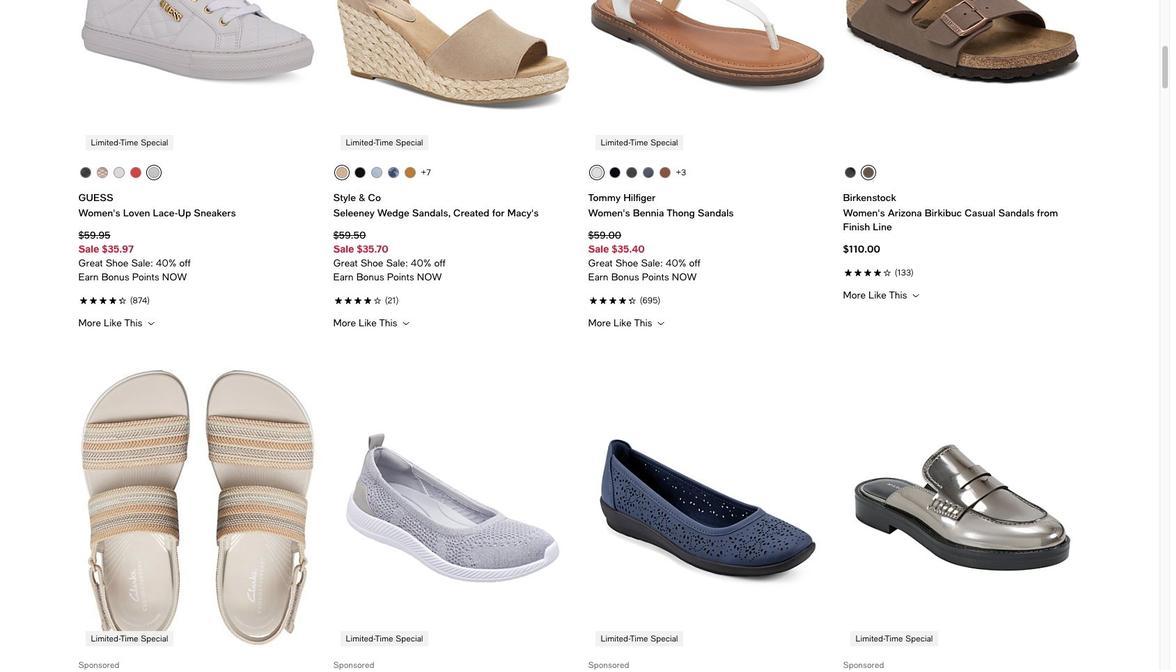 Task type: describe. For each thing, give the bounding box(es) containing it.
color swatch white/white quilted element
[[148, 167, 160, 178]]

great shoe sale: 40% off. great shoe sale: get 40% off, final price shown. image for color swatch marigold element
[[333, 257, 572, 271]]

color swatch denim floral element
[[388, 167, 399, 178]]

color swatch blue embroidered element
[[371, 167, 382, 178]]

3.9524 out of 5 rating with 21 reviews image
[[333, 293, 572, 307]]

color swatch white element
[[592, 167, 603, 178]]

earn bonus points now. checkout as a star rewards member to earn. image for the color swatch white/white quilted element
[[78, 271, 317, 284]]

earn bonus points now. checkout as a star rewards member to earn. image for color swatch marigold element
[[333, 271, 572, 284]]

seleeney wedge sandals, created for macy's group
[[333, 0, 572, 329]]

great shoe sale: 40% off. great shoe sale: get 40% off, final price shown. image for the color swatch white/white quilted element
[[78, 257, 317, 271]]

color swatch black patent element
[[626, 167, 637, 178]]

color swatch light brown element
[[660, 167, 671, 178]]

great shoe sale: 40% off. great shoe sale: get 40% off, final price shown. image for color swatch light brown element
[[588, 257, 827, 271]]

women's arizona birkibuc casual sandals from finish line group
[[843, 0, 1082, 302]]

color swatch marigold element
[[405, 167, 416, 178]]



Task type: locate. For each thing, give the bounding box(es) containing it.
earn bonus points now. checkout as a star rewards member to earn. image up 4.405 out of 5 rating with 874 reviews image
[[78, 271, 317, 284]]

color swatch dark blue element
[[643, 167, 654, 178]]

earn bonus points now. checkout as a star rewards member to earn. image up 4.4216 out of 5 rating with 695 reviews image
[[588, 271, 827, 284]]

0 horizontal spatial earn bonus points now. checkout as a star rewards member to earn. image
[[78, 271, 317, 284]]

1 horizontal spatial great shoe sale: 40% off. great shoe sale: get 40% off, final price shown. image
[[333, 257, 572, 271]]

color swatch black element
[[355, 167, 366, 178]]

women's bennia thong sandals group
[[588, 0, 827, 329]]

2 earn bonus points now. checkout as a star rewards member to earn. image from the left
[[333, 271, 572, 284]]

great shoe sale: 40% off. great shoe sale: get 40% off, final price shown. image up 4.405 out of 5 rating with 874 reviews image
[[78, 257, 317, 271]]

color swatch red quilted element
[[130, 167, 141, 178]]

3 great shoe sale: 40% off. great shoe sale: get 40% off, final price shown. image from the left
[[588, 257, 827, 271]]

color swatch mocha element
[[863, 167, 874, 178]]

color swatch black element
[[845, 167, 856, 178]]

color swatch light pink/white/dark brown logo multi element
[[114, 167, 125, 178]]

earn bonus points now. checkout as a star rewards member to earn. image
[[78, 271, 317, 284], [333, 271, 572, 284], [588, 271, 827, 284]]

great shoe sale: 40% off. great shoe sale: get 40% off, final price shown. image
[[78, 257, 317, 271], [333, 257, 572, 271], [588, 257, 827, 271]]

0 horizontal spatial great shoe sale: 40% off. great shoe sale: get 40% off, final price shown. image
[[78, 257, 317, 271]]

women's loven lace-up sneakers group
[[78, 0, 317, 329]]

2 horizontal spatial great shoe sale: 40% off. great shoe sale: get 40% off, final price shown. image
[[588, 257, 827, 271]]

color swatch light taupe element
[[337, 167, 348, 178]]

color swatch light natural/gold metallic logo multi element
[[97, 167, 108, 178]]

1 earn bonus points now. checkout as a star rewards member to earn. image from the left
[[78, 271, 317, 284]]

1 horizontal spatial earn bonus points now. checkout as a star rewards member to earn. image
[[333, 271, 572, 284]]

earn bonus points now. checkout as a star rewards member to earn. image up 3.9524 out of 5 rating with 21 reviews image
[[333, 271, 572, 284]]

3 earn bonus points now. checkout as a star rewards member to earn. image from the left
[[588, 271, 827, 284]]

4.2632 out of 5 rating with 133 reviews image
[[843, 265, 1082, 279]]

earn bonus points now. checkout as a star rewards member to earn. image for color swatch light brown element
[[588, 271, 827, 284]]

great shoe sale: 40% off. great shoe sale: get 40% off, final price shown. image up 3.9524 out of 5 rating with 21 reviews image
[[333, 257, 572, 271]]

4.405 out of 5 rating with 874 reviews image
[[78, 293, 317, 307]]

4.4216 out of 5 rating with 695 reviews image
[[588, 293, 827, 307]]

2 great shoe sale: 40% off. great shoe sale: get 40% off, final price shown. image from the left
[[333, 257, 572, 271]]

color swatch black/white quilted element
[[80, 167, 91, 178]]

2 horizontal spatial earn bonus points now. checkout as a star rewards member to earn. image
[[588, 271, 827, 284]]

color swatch black 1 element
[[610, 167, 621, 178]]

great shoe sale: 40% off. great shoe sale: get 40% off, final price shown. image up 4.4216 out of 5 rating with 695 reviews image
[[588, 257, 827, 271]]

1 great shoe sale: 40% off. great shoe sale: get 40% off, final price shown. image from the left
[[78, 257, 317, 271]]



Task type: vqa. For each thing, say whether or not it's contained in the screenshot.
was's "shop.epocheverlastingplay.com"
no



